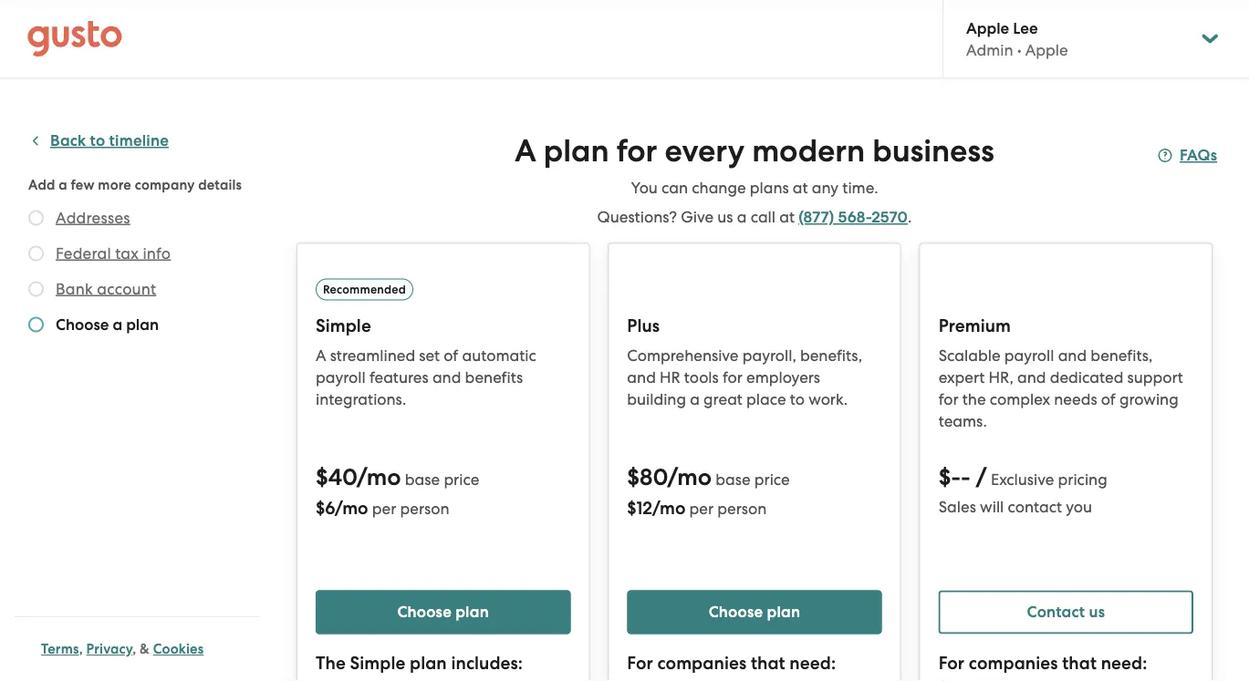 Task type: describe. For each thing, give the bounding box(es) containing it.
base for 40
[[405, 470, 440, 489]]

/mo down integrations.
[[357, 464, 401, 491]]

a plan for every modern business you can change plans at any time.
[[515, 133, 994, 197]]

admin
[[966, 41, 1013, 59]]

expert
[[939, 368, 985, 386]]

federal
[[56, 244, 111, 262]]

cookies
[[153, 642, 204, 658]]

choose plan button for 40
[[316, 591, 571, 635]]

details
[[198, 177, 242, 193]]

the
[[316, 653, 346, 674]]

plans
[[750, 179, 789, 197]]

us inside "button"
[[1089, 603, 1105, 622]]

person for 40
[[400, 500, 449, 518]]

employers
[[746, 368, 820, 386]]

/
[[976, 464, 987, 491]]

will
[[980, 498, 1004, 516]]

back to timeline
[[50, 131, 169, 150]]

1 , from the left
[[79, 642, 83, 658]]

account
[[97, 280, 156, 298]]

faqs button
[[1158, 145, 1218, 167]]

dedicated
[[1050, 368, 1124, 386]]

payroll inside a streamlined set of automatic payroll features and benefits integrations.
[[316, 368, 366, 386]]

(877)
[[799, 208, 834, 227]]

•
[[1017, 41, 1022, 59]]

hr,
[[989, 368, 1014, 386]]

needs
[[1054, 390, 1097, 408]]

set
[[419, 346, 440, 365]]

terms
[[41, 642, 79, 658]]

privacy link
[[86, 642, 132, 658]]

$ 80 /mo base price $ 12 /mo per person
[[627, 464, 790, 519]]

12
[[637, 498, 652, 519]]

.
[[908, 208, 912, 226]]

cookies button
[[153, 639, 204, 661]]

choose plan button for 80
[[627, 591, 882, 635]]

choose plan for 40
[[397, 603, 489, 622]]

few
[[71, 177, 95, 193]]

for companies that need: for /mo
[[627, 653, 836, 674]]

80
[[640, 464, 668, 491]]

company
[[135, 177, 195, 193]]

check image for addresses
[[28, 210, 44, 226]]

40
[[328, 464, 357, 491]]

at inside a plan for every modern business you can change plans at any time.
[[793, 179, 808, 197]]

the simple plan includes:
[[316, 653, 523, 674]]

questions?
[[597, 208, 677, 226]]

work.
[[809, 390, 848, 408]]

for companies that need: for /
[[939, 653, 1147, 674]]

and up complex
[[1017, 368, 1046, 386]]

benefits, inside "comprehensive payroll, benefits, and hr tools for employers building a great place to work."
[[800, 346, 862, 365]]

pricing
[[1058, 470, 1108, 489]]

teams.
[[939, 412, 987, 430]]

a for plan
[[515, 133, 536, 170]]

exclusive
[[991, 470, 1054, 489]]

2 , from the left
[[132, 642, 136, 658]]

time.
[[843, 179, 878, 197]]

premium
[[939, 316, 1011, 337]]

home image
[[27, 21, 122, 57]]

recommended
[[323, 282, 406, 296]]

give
[[681, 208, 714, 226]]

choose for 40
[[397, 603, 452, 622]]

companies for /mo
[[657, 653, 747, 674]]

tools
[[684, 368, 719, 386]]

need: for /mo
[[790, 653, 836, 674]]

comprehensive
[[627, 346, 739, 365]]

that for /mo
[[751, 653, 785, 674]]

companies for /
[[969, 653, 1058, 674]]

$ 40 /mo base price $ 6 /mo per person
[[316, 464, 479, 519]]

benefits
[[465, 368, 523, 386]]

scalable
[[939, 346, 1001, 365]]

back to timeline button
[[28, 130, 169, 152]]

check image for bank account
[[28, 282, 44, 297]]

timeline
[[109, 131, 169, 150]]

contact
[[1027, 603, 1085, 622]]

contact us
[[1027, 603, 1105, 622]]

1 vertical spatial apple
[[1026, 41, 1068, 59]]

a for streamlined
[[316, 346, 326, 365]]

terms , privacy , & cookies
[[41, 642, 204, 658]]

sales
[[939, 498, 976, 516]]

bank
[[56, 280, 93, 298]]

us inside questions? give us a call at (877) 568-2570 .
[[718, 208, 733, 226]]

call
[[751, 208, 776, 226]]

privacy
[[86, 642, 132, 658]]

/mo down 80
[[652, 498, 686, 519]]

a inside "comprehensive payroll, benefits, and hr tools for employers building a great place to work."
[[690, 390, 700, 408]]

and up dedicated
[[1058, 346, 1087, 365]]

need: for /
[[1101, 653, 1147, 674]]

addresses button
[[56, 207, 130, 229]]

payroll,
[[743, 346, 796, 365]]

$-
[[939, 464, 961, 491]]

every
[[665, 133, 745, 170]]

price for 40
[[444, 470, 479, 489]]

a inside 'list'
[[113, 315, 122, 334]]

bank account
[[56, 280, 156, 298]]

lee
[[1013, 18, 1038, 37]]

questions? give us a call at (877) 568-2570 .
[[597, 208, 912, 227]]

/mo down 40
[[335, 498, 368, 519]]



Task type: vqa. For each thing, say whether or not it's contained in the screenshot.
payroll,
yes



Task type: locate. For each thing, give the bounding box(es) containing it.
choose plan for 80
[[709, 603, 801, 622]]

simple
[[316, 316, 371, 337], [350, 653, 406, 674]]

1 horizontal spatial person
[[718, 500, 767, 518]]

streamlined
[[330, 346, 415, 365]]

choose plan
[[397, 603, 489, 622], [709, 603, 801, 622]]

payroll up hr, at right
[[1004, 346, 1054, 365]]

business
[[873, 133, 994, 170]]

0 horizontal spatial to
[[90, 131, 105, 150]]

need:
[[790, 653, 836, 674], [1101, 653, 1147, 674]]

contact us button
[[939, 591, 1194, 635]]

and up building
[[627, 368, 656, 386]]

2 that from the left
[[1062, 653, 1097, 674]]

1 horizontal spatial price
[[754, 470, 790, 489]]

base
[[405, 470, 440, 489], [716, 470, 751, 489]]

plan
[[544, 133, 609, 170], [126, 315, 159, 334], [456, 603, 489, 622], [767, 603, 801, 622], [410, 653, 447, 674]]

plus
[[627, 316, 660, 337]]

of down dedicated
[[1101, 390, 1116, 408]]

at inside questions? give us a call at (877) 568-2570 .
[[779, 208, 795, 226]]

1 horizontal spatial to
[[790, 390, 805, 408]]

choose a plan
[[56, 315, 159, 334]]

for inside "comprehensive payroll, benefits, and hr tools for employers building a great place to work."
[[723, 368, 743, 386]]

&
[[140, 642, 150, 658]]

choose for 80
[[709, 603, 763, 622]]

price inside $ 80 /mo base price $ 12 /mo per person
[[754, 470, 790, 489]]

0 horizontal spatial choose
[[56, 315, 109, 334]]

2 need: from the left
[[1101, 653, 1147, 674]]

/mo down building
[[668, 464, 712, 491]]

1 horizontal spatial payroll
[[1004, 346, 1054, 365]]

person
[[400, 500, 449, 518], [718, 500, 767, 518]]

for
[[617, 133, 657, 170], [723, 368, 743, 386], [939, 390, 959, 408]]

2 for from the left
[[939, 653, 965, 674]]

bank account button
[[56, 278, 156, 300]]

1 for from the left
[[627, 653, 653, 674]]

a inside a plan for every modern business you can change plans at any time.
[[515, 133, 536, 170]]

a
[[515, 133, 536, 170], [316, 346, 326, 365]]

0 horizontal spatial need:
[[790, 653, 836, 674]]

1 person from the left
[[400, 500, 449, 518]]

2 price from the left
[[754, 470, 790, 489]]

plan inside a plan for every modern business you can change plans at any time.
[[544, 133, 609, 170]]

a streamlined set of automatic payroll features and benefits integrations.
[[316, 346, 536, 408]]

that
[[751, 653, 785, 674], [1062, 653, 1097, 674]]

price
[[444, 470, 479, 489], [754, 470, 790, 489]]

contact
[[1008, 498, 1062, 516]]

to inside button
[[90, 131, 105, 150]]

apple lee admin • apple
[[966, 18, 1068, 59]]

tax
[[115, 244, 139, 262]]

a inside questions? give us a call at (877) 568-2570 .
[[737, 208, 747, 226]]

1 choose plan from the left
[[397, 603, 489, 622]]

0 vertical spatial at
[[793, 179, 808, 197]]

2 base from the left
[[716, 470, 751, 489]]

per inside '$ 40 /mo base price $ 6 /mo per person'
[[372, 500, 396, 518]]

1 check image from the top
[[28, 246, 44, 261]]

1 vertical spatial of
[[1101, 390, 1116, 408]]

check image left "choose a plan"
[[28, 317, 44, 333]]

a inside a streamlined set of automatic payroll features and benefits integrations.
[[316, 346, 326, 365]]

price inside '$ 40 /mo base price $ 6 /mo per person'
[[444, 470, 479, 489]]

check image
[[28, 246, 44, 261], [28, 317, 44, 333]]

a left call
[[737, 208, 747, 226]]

2 per from the left
[[689, 500, 714, 518]]

1 horizontal spatial choose plan
[[709, 603, 801, 622]]

federal tax info button
[[56, 242, 171, 264]]

1 horizontal spatial companies
[[969, 653, 1058, 674]]

1 horizontal spatial a
[[515, 133, 536, 170]]

0 horizontal spatial per
[[372, 500, 396, 518]]

0 horizontal spatial that
[[751, 653, 785, 674]]

simple up 'streamlined'
[[316, 316, 371, 337]]

benefits, up 'work.'
[[800, 346, 862, 365]]

1 horizontal spatial for companies that need:
[[939, 653, 1147, 674]]

1 vertical spatial check image
[[28, 317, 44, 333]]

benefits, up support
[[1091, 346, 1153, 365]]

0 horizontal spatial for
[[617, 133, 657, 170]]

includes:
[[451, 653, 523, 674]]

1 horizontal spatial need:
[[1101, 653, 1147, 674]]

and inside "comprehensive payroll, benefits, and hr tools for employers building a great place to work."
[[627, 368, 656, 386]]

1 horizontal spatial per
[[689, 500, 714, 518]]

1 need: from the left
[[790, 653, 836, 674]]

person for 80
[[718, 500, 767, 518]]

us right contact
[[1089, 603, 1105, 622]]

you
[[1066, 498, 1092, 516]]

support
[[1128, 368, 1183, 386]]

more
[[98, 177, 131, 193]]

and inside a streamlined set of automatic payroll features and benefits integrations.
[[432, 368, 461, 386]]

and down set
[[432, 368, 461, 386]]

0 horizontal spatial a
[[316, 346, 326, 365]]

1 horizontal spatial that
[[1062, 653, 1097, 674]]

1 vertical spatial for
[[723, 368, 743, 386]]

the
[[963, 390, 986, 408]]

to inside "comprehensive payroll, benefits, and hr tools for employers building a great place to work."
[[790, 390, 805, 408]]

choose inside choose a plan 'list'
[[56, 315, 109, 334]]

choose
[[56, 315, 109, 334], [397, 603, 452, 622], [709, 603, 763, 622]]

2 choose plan button from the left
[[627, 591, 882, 635]]

2 vertical spatial for
[[939, 390, 959, 408]]

2 choose plan from the left
[[709, 603, 801, 622]]

check image
[[28, 210, 44, 226], [28, 282, 44, 297]]

features
[[370, 368, 429, 386]]

1 per from the left
[[372, 500, 396, 518]]

base right 80
[[716, 470, 751, 489]]

2 benefits, from the left
[[1091, 346, 1153, 365]]

1 vertical spatial simple
[[350, 653, 406, 674]]

1 horizontal spatial choose plan button
[[627, 591, 882, 635]]

0 horizontal spatial for companies that need:
[[627, 653, 836, 674]]

0 vertical spatial for
[[617, 133, 657, 170]]

base inside '$ 40 /mo base price $ 6 /mo per person'
[[405, 470, 440, 489]]

2 check image from the top
[[28, 317, 44, 333]]

2570
[[872, 208, 908, 227]]

(877) 568-2570 link
[[799, 208, 908, 227]]

back
[[50, 131, 86, 150]]

2 person from the left
[[718, 500, 767, 518]]

price for 80
[[754, 470, 790, 489]]

2 companies from the left
[[969, 653, 1058, 674]]

0 vertical spatial payroll
[[1004, 346, 1054, 365]]

0 horizontal spatial price
[[444, 470, 479, 489]]

for up great
[[723, 368, 743, 386]]

place
[[747, 390, 786, 408]]

0 horizontal spatial choose plan button
[[316, 591, 571, 635]]

to right back
[[90, 131, 105, 150]]

0 horizontal spatial apple
[[966, 18, 1009, 37]]

1 horizontal spatial benefits,
[[1091, 346, 1153, 365]]

choose a plan list
[[28, 207, 253, 339]]

0 horizontal spatial of
[[444, 346, 458, 365]]

add a few more company details
[[28, 177, 242, 193]]

of inside scalable payroll and benefits, expert hr, and dedicated support for the complex needs of growing teams.
[[1101, 390, 1116, 408]]

at
[[793, 179, 808, 197], [779, 208, 795, 226]]

0 vertical spatial check image
[[28, 246, 44, 261]]

per right 6
[[372, 500, 396, 518]]

at right call
[[779, 208, 795, 226]]

1 vertical spatial at
[[779, 208, 795, 226]]

complex
[[990, 390, 1050, 408]]

1 vertical spatial a
[[316, 346, 326, 365]]

2 check image from the top
[[28, 282, 44, 297]]

0 vertical spatial us
[[718, 208, 733, 226]]

apple right •
[[1026, 41, 1068, 59]]

1 vertical spatial us
[[1089, 603, 1105, 622]]

to down employers
[[790, 390, 805, 408]]

0 horizontal spatial benefits,
[[800, 346, 862, 365]]

0 horizontal spatial person
[[400, 500, 449, 518]]

plan inside 'list'
[[126, 315, 159, 334]]

0 vertical spatial simple
[[316, 316, 371, 337]]

per for 40
[[372, 500, 396, 518]]

1 base from the left
[[405, 470, 440, 489]]

0 horizontal spatial base
[[405, 470, 440, 489]]

payroll
[[1004, 346, 1054, 365], [316, 368, 366, 386]]

a left few at the left top of page
[[59, 177, 67, 193]]

payroll inside scalable payroll and benefits, expert hr, and dedicated support for the complex needs of growing teams.
[[1004, 346, 1054, 365]]

0 vertical spatial of
[[444, 346, 458, 365]]

scalable payroll and benefits, expert hr, and dedicated support for the complex needs of growing teams.
[[939, 346, 1183, 430]]

apple up admin
[[966, 18, 1009, 37]]

2 for companies that need: from the left
[[939, 653, 1147, 674]]

hr
[[660, 368, 680, 386]]

1 vertical spatial payroll
[[316, 368, 366, 386]]

0 vertical spatial check image
[[28, 210, 44, 226]]

terms link
[[41, 642, 79, 658]]

addresses
[[56, 209, 130, 227]]

for for -
[[939, 653, 965, 674]]

us right give
[[718, 208, 733, 226]]

federal tax info
[[56, 244, 171, 262]]

faqs
[[1180, 146, 1218, 165]]

per inside $ 80 /mo base price $ 12 /mo per person
[[689, 500, 714, 518]]

can
[[662, 179, 688, 197]]

simple right the on the bottom of page
[[350, 653, 406, 674]]

1 price from the left
[[444, 470, 479, 489]]

a down tools
[[690, 390, 700, 408]]

1 horizontal spatial us
[[1089, 603, 1105, 622]]

modern
[[752, 133, 865, 170]]

for for 80
[[627, 653, 653, 674]]

per right 12
[[689, 500, 714, 518]]

1 check image from the top
[[28, 210, 44, 226]]

1 horizontal spatial choose
[[397, 603, 452, 622]]

0 horizontal spatial us
[[718, 208, 733, 226]]

0 vertical spatial to
[[90, 131, 105, 150]]

1 horizontal spatial for
[[939, 653, 965, 674]]

for up you
[[617, 133, 657, 170]]

1 companies from the left
[[657, 653, 747, 674]]

0 vertical spatial a
[[515, 133, 536, 170]]

per for 80
[[689, 500, 714, 518]]

0 horizontal spatial for
[[627, 653, 653, 674]]

1 horizontal spatial for
[[723, 368, 743, 386]]

base right 40
[[405, 470, 440, 489]]

1 benefits, from the left
[[800, 346, 862, 365]]

, left &
[[132, 642, 136, 658]]

1 for companies that need: from the left
[[627, 653, 836, 674]]

person inside $ 80 /mo base price $ 12 /mo per person
[[718, 500, 767, 518]]

for inside scalable payroll and benefits, expert hr, and dedicated support for the complex needs of growing teams.
[[939, 390, 959, 408]]

0 horizontal spatial ,
[[79, 642, 83, 658]]

us
[[718, 208, 733, 226], [1089, 603, 1105, 622]]

of right set
[[444, 346, 458, 365]]

1 that from the left
[[751, 653, 785, 674]]

apple
[[966, 18, 1009, 37], [1026, 41, 1068, 59]]

for down 'expert'
[[939, 390, 959, 408]]

and
[[1058, 346, 1087, 365], [432, 368, 461, 386], [627, 368, 656, 386], [1017, 368, 1046, 386]]

568-
[[838, 208, 872, 227]]

check image down add at the top
[[28, 210, 44, 226]]

add
[[28, 177, 55, 193]]

-
[[961, 464, 971, 491]]

, left privacy
[[79, 642, 83, 658]]

2 horizontal spatial for
[[939, 390, 959, 408]]

1 horizontal spatial of
[[1101, 390, 1116, 408]]

benefits, inside scalable payroll and benefits, expert hr, and dedicated support for the complex needs of growing teams.
[[1091, 346, 1153, 365]]

for inside a plan for every modern business you can change plans at any time.
[[617, 133, 657, 170]]

automatic
[[462, 346, 536, 365]]

check image left bank
[[28, 282, 44, 297]]

1 horizontal spatial ,
[[132, 642, 136, 658]]

building
[[627, 390, 686, 408]]

2 horizontal spatial choose
[[709, 603, 763, 622]]

comprehensive payroll, benefits, and hr tools for employers building a great place to work.
[[627, 346, 862, 408]]

of inside a streamlined set of automatic payroll features and benefits integrations.
[[444, 346, 458, 365]]

payroll up integrations.
[[316, 368, 366, 386]]

any
[[812, 179, 839, 197]]

0 vertical spatial apple
[[966, 18, 1009, 37]]

growing
[[1120, 390, 1179, 408]]

0 horizontal spatial companies
[[657, 653, 747, 674]]

1 vertical spatial check image
[[28, 282, 44, 297]]

that for /
[[1062, 653, 1097, 674]]

0 horizontal spatial choose plan
[[397, 603, 489, 622]]

integrations.
[[316, 390, 406, 408]]

0 horizontal spatial payroll
[[316, 368, 366, 386]]

$-- / exclusive pricing sales will contact you
[[939, 464, 1108, 516]]

change
[[692, 179, 746, 197]]

you
[[631, 179, 658, 197]]

base inside $ 80 /mo base price $ 12 /mo per person
[[716, 470, 751, 489]]

1 horizontal spatial base
[[716, 470, 751, 489]]

person inside '$ 40 /mo base price $ 6 /mo per person'
[[400, 500, 449, 518]]

check image left the federal in the left of the page
[[28, 246, 44, 261]]

info
[[143, 244, 171, 262]]

1 choose plan button from the left
[[316, 591, 571, 635]]

a down account
[[113, 315, 122, 334]]

1 horizontal spatial apple
[[1026, 41, 1068, 59]]

at left "any"
[[793, 179, 808, 197]]

1 vertical spatial to
[[790, 390, 805, 408]]

base for 80
[[716, 470, 751, 489]]



